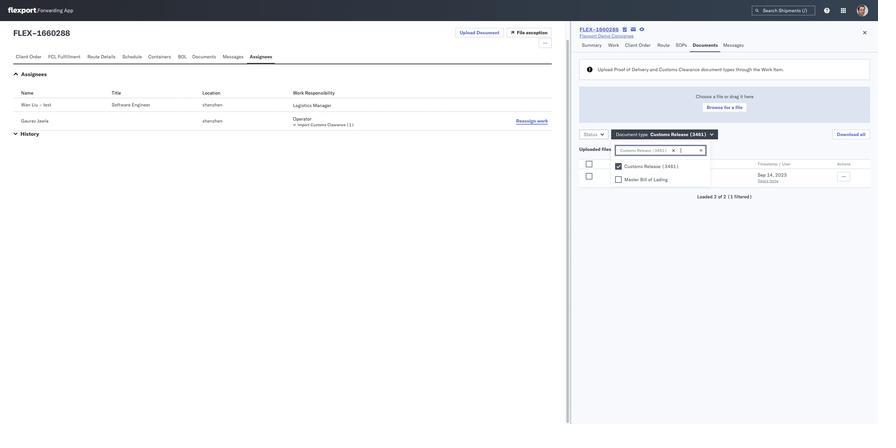 Task type: describe. For each thing, give the bounding box(es) containing it.
0 horizontal spatial client order button
[[13, 51, 46, 64]]

∙
[[613, 147, 616, 152]]

loaded
[[698, 194, 713, 200]]

order for the right client order button
[[639, 42, 651, 48]]

flex-1660288 link
[[580, 26, 619, 33]]

at
[[674, 180, 678, 185]]

upload for upload proof of delivery and customs clearance document types through the work item.
[[598, 67, 613, 73]]

order for client order button to the left
[[30, 54, 41, 60]]

client for the right client order button
[[626, 42, 638, 48]]

software
[[112, 102, 131, 108]]

uploaded files ∙ 2
[[580, 147, 620, 152]]

screenshot
[[626, 180, 648, 185]]

timestamp / user button
[[757, 160, 824, 167]]

document type / filename
[[626, 162, 677, 167]]

type
[[639, 132, 648, 138]]

1 horizontal spatial client order button
[[623, 39, 655, 52]]

route for route
[[658, 42, 670, 48]]

sops button
[[674, 39, 691, 52]]

all
[[861, 132, 866, 138]]

flexport demo consignee link
[[580, 33, 634, 39]]

upload proof of delivery and customs clearance document types through the work item.
[[598, 67, 785, 73]]

schedule button
[[120, 51, 146, 64]]

0 horizontal spatial 1660288
[[37, 28, 70, 38]]

of for 2
[[718, 194, 723, 200]]

0 vertical spatial customs release (3461)
[[621, 148, 667, 153]]

(3461) up document type / filename
[[653, 148, 667, 153]]

flexport. image
[[8, 7, 38, 14]]

0 vertical spatial clearance
[[679, 67, 700, 73]]

2 for of
[[724, 194, 727, 200]]

drag
[[730, 94, 740, 100]]

flexport
[[580, 33, 597, 39]]

delivery
[[632, 67, 649, 73]]

liu
[[32, 102, 38, 108]]

documents for documents "button" to the right
[[693, 42, 718, 48]]

sep
[[758, 172, 766, 178]]

wan
[[21, 102, 30, 108]]

0 vertical spatial a
[[713, 94, 716, 100]]

2 horizontal spatial work
[[762, 67, 773, 73]]

(3461) up customs release (3461) screenshot 2023-09-13 at 9.11.30 am.png
[[662, 164, 679, 170]]

choose
[[696, 94, 712, 100]]

logistics
[[293, 103, 312, 109]]

item.
[[774, 67, 785, 73]]

release up customs release (3461) link
[[645, 164, 661, 170]]

0 horizontal spatial assignees button
[[21, 71, 47, 78]]

containers
[[148, 54, 171, 60]]

flex
[[13, 28, 32, 38]]

summary button
[[580, 39, 606, 52]]

operator
[[293, 116, 312, 122]]

lading
[[654, 177, 668, 183]]

uploaded
[[580, 147, 601, 152]]

file inside browse for a file 'button'
[[736, 105, 743, 111]]

1 horizontal spatial 2
[[714, 194, 717, 200]]

filename
[[660, 162, 677, 167]]

document
[[702, 67, 722, 73]]

1 horizontal spatial messages button
[[721, 39, 748, 52]]

14,
[[767, 172, 775, 178]]

forwarding app link
[[8, 7, 73, 14]]

software engineer
[[112, 102, 150, 108]]

here
[[745, 94, 754, 100]]

customs right ∙
[[621, 148, 636, 153]]

reassign work
[[516, 118, 548, 124]]

for
[[725, 105, 731, 111]]

fcl fulfillment button
[[46, 51, 85, 64]]

customs right and
[[659, 67, 678, 73]]

sep 14, 2023 vasco teste
[[758, 172, 787, 184]]

upload document
[[460, 30, 500, 36]]

release up type
[[637, 148, 652, 153]]

documents for the leftmost documents "button"
[[192, 54, 216, 60]]

teste
[[770, 179, 779, 184]]

and
[[650, 67, 658, 73]]

bol button
[[175, 51, 190, 64]]

demo
[[599, 33, 611, 39]]

exception
[[526, 30, 548, 36]]

fcl fulfillment
[[48, 54, 80, 60]]

1 vertical spatial customs release (3461)
[[625, 164, 679, 170]]

work
[[538, 118, 548, 124]]

list box containing customs release (3461)
[[612, 160, 711, 186]]

files
[[602, 147, 612, 152]]

0 vertical spatial -
[[32, 28, 37, 38]]

responsibility
[[305, 90, 335, 96]]

bol
[[178, 54, 187, 60]]

0 horizontal spatial messages button
[[220, 51, 247, 64]]

vasco
[[758, 179, 769, 184]]

client order for the right client order button
[[626, 42, 651, 48]]

route details
[[87, 54, 116, 60]]

upload document button
[[455, 28, 504, 38]]

history button
[[20, 131, 39, 137]]

import customs clearance                (1) button
[[293, 122, 504, 128]]

history
[[20, 131, 39, 137]]

type
[[647, 162, 655, 167]]

customs release (3461) link
[[626, 172, 681, 180]]

loaded 2 of 2 (1 filtered)
[[698, 194, 753, 200]]

user
[[783, 162, 791, 167]]

document type / filename button
[[625, 160, 745, 167]]

2 for ∙
[[617, 147, 620, 152]]

(3461) inside customs release (3461) screenshot 2023-09-13 at 9.11.30 am.png
[[663, 172, 681, 178]]

download all
[[837, 132, 866, 138]]

reassign work button
[[513, 116, 552, 126]]

of for proof
[[627, 67, 631, 73]]

file exception
[[517, 30, 548, 36]]

actions
[[838, 162, 851, 167]]



Task type: locate. For each thing, give the bounding box(es) containing it.
None text field
[[681, 148, 687, 153]]

route inside button
[[658, 42, 670, 48]]

0 horizontal spatial messages
[[223, 54, 244, 60]]

clearance inside 'button'
[[328, 122, 346, 127]]

assignees button
[[247, 51, 275, 64], [21, 71, 47, 78]]

assignees
[[250, 54, 272, 60], [21, 71, 47, 78]]

upload inside button
[[460, 30, 476, 36]]

list box
[[612, 160, 711, 186]]

documents button right sops
[[691, 39, 721, 52]]

document for document type / filename
[[626, 162, 646, 167]]

file left or
[[717, 94, 724, 100]]

1 horizontal spatial assignees
[[250, 54, 272, 60]]

gaurav jawla
[[21, 118, 49, 124]]

schedule
[[122, 54, 142, 60]]

import
[[298, 122, 310, 127]]

documents
[[693, 42, 718, 48], [192, 54, 216, 60]]

1 vertical spatial assignees button
[[21, 71, 47, 78]]

master bill of lading
[[625, 177, 668, 183]]

release inside customs release (3461) screenshot 2023-09-13 at 9.11.30 am.png
[[646, 172, 662, 178]]

work responsibility
[[293, 90, 335, 96]]

order
[[639, 42, 651, 48], [30, 54, 41, 60]]

0 vertical spatial client
[[626, 42, 638, 48]]

release up "2023-"
[[646, 172, 662, 178]]

upload for upload document
[[460, 30, 476, 36]]

am.png
[[695, 180, 709, 185]]

customs right type at the right of page
[[651, 132, 670, 138]]

route details button
[[85, 51, 120, 64]]

browse for a file
[[707, 105, 743, 111]]

- down the forwarding app link
[[32, 28, 37, 38]]

0 horizontal spatial work
[[293, 90, 304, 96]]

of left (1
[[718, 194, 723, 200]]

1 vertical spatial shenzhen
[[203, 118, 223, 124]]

release up document type / filename button
[[672, 132, 689, 138]]

logistics manager
[[293, 103, 331, 109]]

1660288 down forwarding app
[[37, 28, 70, 38]]

1 horizontal spatial documents button
[[691, 39, 721, 52]]

None checkbox
[[616, 163, 622, 170]]

/
[[656, 162, 659, 167], [779, 162, 782, 167]]

filtered)
[[735, 194, 753, 200]]

2 right loaded
[[714, 194, 717, 200]]

release
[[672, 132, 689, 138], [637, 148, 652, 153], [645, 164, 661, 170], [646, 172, 662, 178]]

2 horizontal spatial 2
[[724, 194, 727, 200]]

2
[[617, 147, 620, 152], [714, 194, 717, 200], [724, 194, 727, 200]]

of right bill
[[649, 177, 653, 183]]

clearance left document
[[679, 67, 700, 73]]

shenzhen
[[203, 102, 223, 108], [203, 118, 223, 124]]

client
[[626, 42, 638, 48], [16, 54, 28, 60]]

route left sops
[[658, 42, 670, 48]]

document left type
[[626, 162, 646, 167]]

0 horizontal spatial 2
[[617, 147, 620, 152]]

of right proof
[[627, 67, 631, 73]]

client order button down the 'consignee'
[[623, 39, 655, 52]]

customs up master
[[625, 164, 643, 170]]

1 horizontal spatial of
[[649, 177, 653, 183]]

document left type at the right of page
[[616, 132, 638, 138]]

clearance left (1)
[[328, 122, 346, 127]]

1660288 up flexport demo consignee on the right top of the page
[[596, 26, 619, 33]]

download all button
[[833, 130, 871, 140]]

0 horizontal spatial order
[[30, 54, 41, 60]]

1 horizontal spatial clearance
[[679, 67, 700, 73]]

1 horizontal spatial route
[[658, 42, 670, 48]]

gaurav
[[21, 118, 36, 124]]

document left file
[[477, 30, 500, 36]]

1 vertical spatial client
[[16, 54, 28, 60]]

0 horizontal spatial assignees
[[21, 71, 47, 78]]

customs inside 'button'
[[311, 122, 327, 127]]

1 horizontal spatial assignees button
[[247, 51, 275, 64]]

order left fcl
[[30, 54, 41, 60]]

/ left the user
[[779, 162, 782, 167]]

document
[[477, 30, 500, 36], [616, 132, 638, 138], [626, 162, 646, 167]]

jawla
[[37, 118, 49, 124]]

1 horizontal spatial upload
[[598, 67, 613, 73]]

1 horizontal spatial order
[[639, 42, 651, 48]]

(1
[[728, 194, 734, 200]]

wan liu - test
[[21, 102, 51, 108]]

2023
[[776, 172, 787, 178]]

manager
[[313, 103, 331, 109]]

a right choose
[[713, 94, 716, 100]]

title
[[112, 90, 121, 96]]

customs release (3461) up customs release (3461) link
[[625, 164, 679, 170]]

- right liu
[[39, 102, 42, 108]]

client order
[[626, 42, 651, 48], [16, 54, 41, 60]]

it
[[741, 94, 744, 100]]

status
[[584, 132, 598, 138]]

0 horizontal spatial client order
[[16, 54, 41, 60]]

browse
[[707, 105, 724, 111]]

2 vertical spatial document
[[626, 162, 646, 167]]

(3461) up document type / filename button
[[690, 132, 707, 138]]

client down flex in the top of the page
[[16, 54, 28, 60]]

2 vertical spatial work
[[293, 90, 304, 96]]

customs release (3461)
[[621, 148, 667, 153], [625, 164, 679, 170]]

work down flexport demo consignee link
[[609, 42, 620, 48]]

(3461) up 13 on the right top
[[663, 172, 681, 178]]

file
[[517, 30, 525, 36]]

1 horizontal spatial work
[[609, 42, 620, 48]]

/ right type
[[656, 162, 659, 167]]

browse for a file button
[[703, 103, 748, 113]]

1 vertical spatial document
[[616, 132, 638, 138]]

0 vertical spatial messages
[[724, 42, 744, 48]]

0 horizontal spatial documents button
[[190, 51, 220, 64]]

customs release (3461) screenshot 2023-09-13 at 9.11.30 am.png
[[626, 172, 709, 185]]

client order left fcl
[[16, 54, 41, 60]]

0 vertical spatial order
[[639, 42, 651, 48]]

route left details
[[87, 54, 100, 60]]

reassign
[[516, 118, 536, 124]]

or
[[725, 94, 729, 100]]

0 horizontal spatial client
[[16, 54, 28, 60]]

9.11.30
[[679, 180, 694, 185]]

import customs clearance                (1)
[[298, 122, 354, 127]]

0 horizontal spatial clearance
[[328, 122, 346, 127]]

2 vertical spatial of
[[718, 194, 723, 200]]

0 vertical spatial of
[[627, 67, 631, 73]]

0 vertical spatial route
[[658, 42, 670, 48]]

upload
[[460, 30, 476, 36], [598, 67, 613, 73]]

0 vertical spatial work
[[609, 42, 620, 48]]

0 horizontal spatial /
[[656, 162, 659, 167]]

work right the the
[[762, 67, 773, 73]]

consignee
[[612, 33, 634, 39]]

0 horizontal spatial documents
[[192, 54, 216, 60]]

1 shenzhen from the top
[[203, 102, 223, 108]]

flexport demo consignee
[[580, 33, 634, 39]]

(1)
[[347, 122, 354, 127]]

document type customs release (3461)
[[616, 132, 707, 138]]

client order for client order button to the left
[[16, 54, 41, 60]]

customs right import
[[311, 122, 327, 127]]

file down it
[[736, 105, 743, 111]]

work for work responsibility
[[293, 90, 304, 96]]

0 vertical spatial assignees
[[250, 54, 272, 60]]

0 vertical spatial assignees button
[[247, 51, 275, 64]]

work for work
[[609, 42, 620, 48]]

0 vertical spatial client order
[[626, 42, 651, 48]]

13
[[668, 180, 673, 185]]

1 vertical spatial documents
[[192, 54, 216, 60]]

1 vertical spatial a
[[732, 105, 735, 111]]

1 vertical spatial of
[[649, 177, 653, 183]]

forwarding
[[38, 7, 63, 14]]

proof
[[614, 67, 626, 73]]

1 horizontal spatial file
[[736, 105, 743, 111]]

document inside button
[[626, 162, 646, 167]]

status button
[[580, 130, 609, 140]]

0 vertical spatial file
[[717, 94, 724, 100]]

download
[[837, 132, 860, 138]]

0 horizontal spatial -
[[32, 28, 37, 38]]

flex-1660288
[[580, 26, 619, 33]]

1 horizontal spatial messages
[[724, 42, 744, 48]]

of for bill
[[649, 177, 653, 183]]

2 right ∙
[[617, 147, 620, 152]]

client order down the 'consignee'
[[626, 42, 651, 48]]

master
[[625, 177, 639, 183]]

location
[[203, 90, 221, 96]]

0 vertical spatial shenzhen
[[203, 102, 223, 108]]

containers button
[[146, 51, 175, 64]]

2 shenzhen from the top
[[203, 118, 223, 124]]

0 horizontal spatial of
[[627, 67, 631, 73]]

a right for
[[732, 105, 735, 111]]

(3461)
[[690, 132, 707, 138], [653, 148, 667, 153], [662, 164, 679, 170], [663, 172, 681, 178]]

document for document type customs release (3461)
[[616, 132, 638, 138]]

0 horizontal spatial route
[[87, 54, 100, 60]]

route for route details
[[87, 54, 100, 60]]

1 horizontal spatial documents
[[693, 42, 718, 48]]

test
[[43, 102, 51, 108]]

0 vertical spatial upload
[[460, 30, 476, 36]]

name
[[21, 90, 33, 96]]

flex - 1660288
[[13, 28, 70, 38]]

customs inside customs release (3461) screenshot 2023-09-13 at 9.11.30 am.png
[[626, 172, 645, 178]]

1 vertical spatial assignees
[[21, 71, 47, 78]]

work button
[[606, 39, 623, 52]]

1 vertical spatial route
[[87, 54, 100, 60]]

details
[[101, 54, 116, 60]]

choose a file or drag it here
[[696, 94, 754, 100]]

09-
[[661, 180, 668, 185]]

1 vertical spatial client order
[[16, 54, 41, 60]]

app
[[64, 7, 73, 14]]

client order button left fcl
[[13, 51, 46, 64]]

1 vertical spatial messages
[[223, 54, 244, 60]]

route button
[[655, 39, 674, 52]]

1 vertical spatial file
[[736, 105, 743, 111]]

2 left (1
[[724, 194, 727, 200]]

1 horizontal spatial client
[[626, 42, 638, 48]]

1 horizontal spatial 1660288
[[596, 26, 619, 33]]

1 vertical spatial order
[[30, 54, 41, 60]]

work inside button
[[609, 42, 620, 48]]

1 horizontal spatial -
[[39, 102, 42, 108]]

a inside 'button'
[[732, 105, 735, 111]]

2 / from the left
[[779, 162, 782, 167]]

Search Shipments (/) text field
[[752, 6, 816, 16]]

2023-
[[648, 180, 661, 185]]

bill
[[641, 177, 647, 183]]

1 / from the left
[[656, 162, 659, 167]]

1 vertical spatial upload
[[598, 67, 613, 73]]

work up logistics
[[293, 90, 304, 96]]

1 vertical spatial clearance
[[328, 122, 346, 127]]

documents right sops button
[[693, 42, 718, 48]]

None checkbox
[[586, 161, 593, 168], [586, 173, 593, 180], [616, 177, 622, 183], [586, 161, 593, 168], [586, 173, 593, 180], [616, 177, 622, 183]]

the
[[754, 67, 761, 73]]

assignees inside button
[[250, 54, 272, 60]]

engineer
[[132, 102, 150, 108]]

fcl
[[48, 54, 57, 60]]

1 horizontal spatial client order
[[626, 42, 651, 48]]

client for client order button to the left
[[16, 54, 28, 60]]

0 vertical spatial documents
[[693, 42, 718, 48]]

document inside button
[[477, 30, 500, 36]]

client order button
[[623, 39, 655, 52], [13, 51, 46, 64]]

1 horizontal spatial a
[[732, 105, 735, 111]]

0 horizontal spatial file
[[717, 94, 724, 100]]

customs up screenshot
[[626, 172, 645, 178]]

customs release (3461) up type
[[621, 148, 667, 153]]

route
[[658, 42, 670, 48], [87, 54, 100, 60]]

0 horizontal spatial a
[[713, 94, 716, 100]]

1 vertical spatial work
[[762, 67, 773, 73]]

types
[[724, 67, 735, 73]]

order left route button
[[639, 42, 651, 48]]

documents right bol button
[[192, 54, 216, 60]]

client down the 'consignee'
[[626, 42, 638, 48]]

1 vertical spatial -
[[39, 102, 42, 108]]

1 horizontal spatial /
[[779, 162, 782, 167]]

-
[[32, 28, 37, 38], [39, 102, 42, 108]]

route inside "button"
[[87, 54, 100, 60]]

fulfillment
[[58, 54, 80, 60]]

0 vertical spatial document
[[477, 30, 500, 36]]

0 horizontal spatial upload
[[460, 30, 476, 36]]

2 horizontal spatial of
[[718, 194, 723, 200]]

documents button right the bol
[[190, 51, 220, 64]]



Task type: vqa. For each thing, say whether or not it's contained in the screenshot.
BLOCKED,
no



